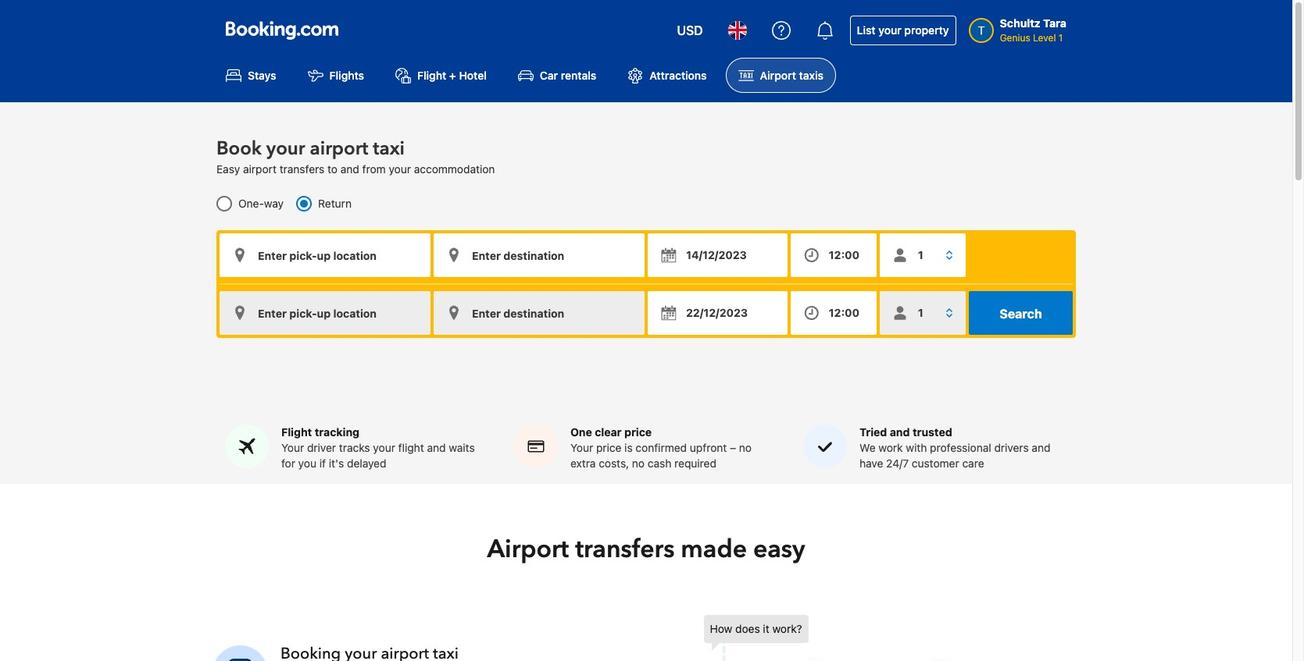 Task type: describe. For each thing, give the bounding box(es) containing it.
with
[[906, 442, 927, 455]]

your inside flight tracking your driver tracks your flight and waits for you if it's delayed
[[373, 442, 395, 455]]

stays link
[[213, 58, 289, 93]]

tried and trusted we work with professional drivers and have 24/7 customer care
[[860, 426, 1051, 471]]

rentals
[[561, 69, 596, 82]]

airport taxis link
[[726, 58, 836, 93]]

search button
[[969, 292, 1073, 335]]

attractions link
[[615, 58, 719, 93]]

tara
[[1043, 16, 1067, 30]]

to
[[327, 163, 338, 176]]

flight + hotel link
[[383, 58, 499, 93]]

confirmed
[[636, 442, 687, 455]]

tracking
[[315, 426, 359, 439]]

car
[[540, 69, 558, 82]]

14/12/2023
[[686, 249, 747, 262]]

professional
[[930, 442, 991, 455]]

flight
[[398, 442, 424, 455]]

22/12/2023
[[686, 307, 748, 320]]

schultz tara genius level 1
[[1000, 16, 1067, 44]]

care
[[962, 457, 984, 471]]

is
[[624, 442, 633, 455]]

list
[[857, 23, 876, 37]]

Enter destination text field
[[434, 234, 645, 278]]

one-way
[[238, 197, 284, 210]]

for
[[281, 457, 295, 471]]

1 horizontal spatial booking airport taxi image
[[704, 616, 1032, 662]]

and right the drivers
[[1032, 442, 1051, 455]]

hotel
[[459, 69, 487, 82]]

waits
[[449, 442, 475, 455]]

flights
[[329, 69, 364, 82]]

schultz
[[1000, 16, 1041, 30]]

usd
[[677, 23, 703, 38]]

12:00 button for 22/12/2023
[[790, 292, 877, 335]]

taxis
[[799, 69, 823, 82]]

easy
[[753, 533, 805, 567]]

property
[[904, 23, 949, 37]]

search
[[1000, 307, 1042, 321]]

one clear price your price is confirmed upfront – no extra costs, no cash required
[[570, 426, 752, 471]]

24/7
[[886, 457, 909, 471]]

1 horizontal spatial no
[[739, 442, 752, 455]]

return
[[318, 197, 352, 210]]

and inside flight tracking your driver tracks your flight and waits for you if it's delayed
[[427, 442, 446, 455]]

transfers inside book your airport taxi easy airport transfers to and from your accommodation
[[280, 163, 325, 176]]

work
[[879, 442, 903, 455]]

usd button
[[668, 12, 712, 49]]

accommodation
[[414, 163, 495, 176]]

genius
[[1000, 32, 1030, 44]]

flights link
[[295, 58, 377, 93]]

tracks
[[339, 442, 370, 455]]

made
[[681, 533, 747, 567]]

tried
[[860, 426, 887, 439]]

cash
[[648, 457, 671, 471]]

flight tracking your driver tracks your flight and waits for you if it's delayed
[[281, 426, 475, 471]]

airport taxis
[[760, 69, 823, 82]]

delayed
[[347, 457, 386, 471]]

taxi
[[373, 136, 405, 162]]

from
[[362, 163, 386, 176]]

your inside flight tracking your driver tracks your flight and waits for you if it's delayed
[[281, 442, 304, 455]]

if
[[319, 457, 326, 471]]

way
[[264, 197, 284, 210]]

1
[[1059, 32, 1063, 44]]

14/12/2023 button
[[648, 234, 787, 278]]

you
[[298, 457, 316, 471]]

it's
[[329, 457, 344, 471]]

customer
[[912, 457, 959, 471]]

list your property link
[[850, 16, 956, 45]]

book
[[216, 136, 262, 162]]

airport for airport transfers made easy
[[487, 533, 569, 567]]

0 vertical spatial price
[[624, 426, 652, 439]]



Task type: locate. For each thing, give the bounding box(es) containing it.
flight for flight + hotel
[[417, 69, 446, 82]]

price down clear
[[596, 442, 621, 455]]

your up the delayed
[[373, 442, 395, 455]]

airport up 'to'
[[310, 136, 368, 162]]

–
[[730, 442, 736, 455]]

flight up driver
[[281, 426, 312, 439]]

1 vertical spatial no
[[632, 457, 645, 471]]

1 vertical spatial 12:00 button
[[790, 292, 877, 335]]

airport down book
[[243, 163, 277, 176]]

your
[[281, 442, 304, 455], [570, 442, 593, 455]]

clear
[[595, 426, 622, 439]]

how does it work?
[[710, 623, 802, 636]]

1 your from the left
[[281, 442, 304, 455]]

your up "for"
[[281, 442, 304, 455]]

we
[[860, 442, 876, 455]]

0 vertical spatial transfers
[[280, 163, 325, 176]]

0 horizontal spatial price
[[596, 442, 621, 455]]

12:00 button
[[790, 234, 877, 278], [790, 292, 877, 335]]

extra
[[570, 457, 596, 471]]

1 vertical spatial transfers
[[575, 533, 675, 567]]

airport
[[310, 136, 368, 162], [243, 163, 277, 176]]

+
[[449, 69, 456, 82]]

12:00 button for 14/12/2023
[[790, 234, 877, 278]]

0 horizontal spatial booking airport taxi image
[[213, 646, 268, 662]]

work?
[[772, 623, 802, 636]]

and up the work
[[890, 426, 910, 439]]

price
[[624, 426, 652, 439], [596, 442, 621, 455]]

price up is
[[624, 426, 652, 439]]

no right –
[[739, 442, 752, 455]]

1 12:00 from the top
[[829, 249, 860, 262]]

0 vertical spatial 12:00
[[829, 249, 860, 262]]

1 horizontal spatial airport
[[310, 136, 368, 162]]

airport
[[760, 69, 796, 82], [487, 533, 569, 567]]

airport for airport taxis
[[760, 69, 796, 82]]

0 vertical spatial airport
[[310, 136, 368, 162]]

0 horizontal spatial airport
[[243, 163, 277, 176]]

flight left +
[[417, 69, 446, 82]]

and
[[341, 163, 359, 176], [890, 426, 910, 439], [427, 442, 446, 455], [1032, 442, 1051, 455]]

list your property
[[857, 23, 949, 37]]

1 horizontal spatial transfers
[[575, 533, 675, 567]]

0 horizontal spatial flight
[[281, 426, 312, 439]]

trusted
[[913, 426, 952, 439]]

1 horizontal spatial flight
[[417, 69, 446, 82]]

2 12:00 button from the top
[[790, 292, 877, 335]]

1 horizontal spatial your
[[570, 442, 593, 455]]

your
[[878, 23, 901, 37], [266, 136, 305, 162], [389, 163, 411, 176], [373, 442, 395, 455]]

your right book
[[266, 136, 305, 162]]

2 12:00 from the top
[[829, 307, 860, 320]]

your inside one clear price your price is confirmed upfront – no extra costs, no cash required
[[570, 442, 593, 455]]

costs,
[[599, 457, 629, 471]]

stays
[[248, 69, 276, 82]]

one
[[570, 426, 592, 439]]

flight
[[417, 69, 446, 82], [281, 426, 312, 439]]

12:00
[[829, 249, 860, 262], [829, 307, 860, 320]]

your right list
[[878, 23, 901, 37]]

booking.com online hotel reservations image
[[226, 21, 338, 40]]

your down taxi
[[389, 163, 411, 176]]

1 horizontal spatial price
[[624, 426, 652, 439]]

0 vertical spatial airport
[[760, 69, 796, 82]]

have
[[860, 457, 883, 471]]

12:00 for 14/12/2023
[[829, 249, 860, 262]]

1 12:00 button from the top
[[790, 234, 877, 278]]

2 your from the left
[[570, 442, 593, 455]]

easy
[[216, 163, 240, 176]]

0 vertical spatial 12:00 button
[[790, 234, 877, 278]]

0 vertical spatial flight
[[417, 69, 446, 82]]

attractions
[[650, 69, 707, 82]]

0 horizontal spatial airport
[[487, 533, 569, 567]]

1 vertical spatial 12:00
[[829, 307, 860, 320]]

it
[[763, 623, 769, 636]]

does
[[735, 623, 760, 636]]

your down one
[[570, 442, 593, 455]]

required
[[674, 457, 717, 471]]

airport transfers made easy
[[487, 533, 805, 567]]

car rentals
[[540, 69, 596, 82]]

22/12/2023 button
[[648, 292, 787, 335]]

flight inside flight tracking your driver tracks your flight and waits for you if it's delayed
[[281, 426, 312, 439]]

flight + hotel
[[417, 69, 487, 82]]

car rentals link
[[505, 58, 609, 93]]

booking airport taxi image
[[704, 616, 1032, 662], [213, 646, 268, 662]]

1 vertical spatial airport
[[487, 533, 569, 567]]

Enter pick-up location text field
[[220, 234, 431, 278]]

1 vertical spatial flight
[[281, 426, 312, 439]]

transfers
[[280, 163, 325, 176], [575, 533, 675, 567]]

0 vertical spatial no
[[739, 442, 752, 455]]

drivers
[[994, 442, 1029, 455]]

flight for flight tracking your driver tracks your flight and waits for you if it's delayed
[[281, 426, 312, 439]]

0 horizontal spatial no
[[632, 457, 645, 471]]

and right flight
[[427, 442, 446, 455]]

0 horizontal spatial your
[[281, 442, 304, 455]]

book your airport taxi easy airport transfers to and from your accommodation
[[216, 136, 495, 176]]

one-
[[238, 197, 264, 210]]

1 horizontal spatial airport
[[760, 69, 796, 82]]

1 vertical spatial price
[[596, 442, 621, 455]]

no
[[739, 442, 752, 455], [632, 457, 645, 471]]

and right 'to'
[[341, 163, 359, 176]]

0 horizontal spatial transfers
[[280, 163, 325, 176]]

12:00 for 22/12/2023
[[829, 307, 860, 320]]

1 vertical spatial airport
[[243, 163, 277, 176]]

upfront
[[690, 442, 727, 455]]

driver
[[307, 442, 336, 455]]

how
[[710, 623, 732, 636]]

and inside book your airport taxi easy airport transfers to and from your accommodation
[[341, 163, 359, 176]]

no down is
[[632, 457, 645, 471]]

level
[[1033, 32, 1056, 44]]



Task type: vqa. For each thing, say whether or not it's contained in the screenshot.
14/12/2023
yes



